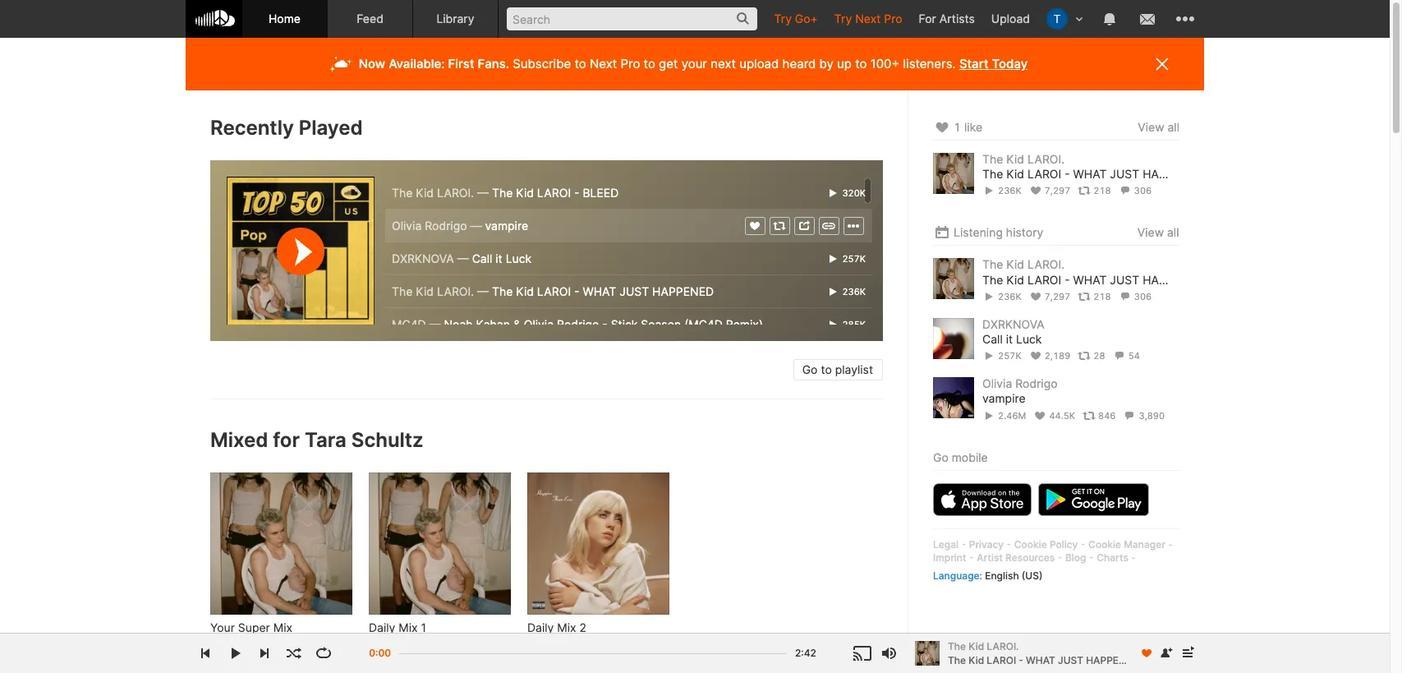 Task type: describe. For each thing, give the bounding box(es) containing it.
the kid laroi. link for 2nd track stats element from the top of the page's 7,297 link
[[983, 258, 1065, 272]]

mc4d
[[392, 317, 426, 331]]

laroi. up history
[[1028, 152, 1065, 166]]

1 vertical spatial olivia
[[524, 317, 554, 331]]

the inside the daily mix 1 the kid laroi., pardyalone & ...
[[369, 636, 387, 648]]

mixed
[[210, 428, 268, 452]]

(us)
[[1022, 570, 1043, 582]]

the kid laroi - what just happened link for 7,297 link corresponding to 1st track stats element
[[983, 167, 1205, 182]]

1 horizontal spatial pro
[[885, 12, 903, 25]]

218 for 2nd track stats element from the top of the page
[[1094, 291, 1112, 302]]

— left noah on the left top of page
[[429, 317, 441, 331]]

1 like
[[954, 120, 983, 134]]

imprint
[[934, 552, 967, 564]]

upload
[[740, 56, 779, 71]]

calendar image
[[934, 223, 951, 243]]

laroi for 7,297 link corresponding to 1st track stats element the kid laroi. link
[[1028, 167, 1062, 181]]

upload link
[[984, 0, 1039, 37]]

3,890 link
[[1124, 410, 1165, 421]]

rodrigo for vampire
[[1016, 376, 1058, 390]]

2 track stats element from the top
[[983, 287, 1180, 306]]

0 vertical spatial 1
[[954, 120, 962, 134]]

english
[[985, 570, 1020, 582]]

olivia rodrigo       — vampire
[[392, 219, 528, 232]]

daily mix 1 element
[[369, 473, 511, 615]]

laroi. inside the your super mix the kid laroi. & ...
[[249, 636, 281, 648]]

tara
[[305, 428, 347, 452]]

privacy link
[[970, 538, 1004, 550]]

cookie manager link
[[1089, 538, 1166, 550]]

3,890
[[1139, 410, 1165, 421]]

like image
[[934, 118, 951, 137]]

view for like
[[1138, 120, 1165, 134]]

artist
[[977, 552, 1003, 564]]

285k
[[840, 319, 866, 330]]

your
[[210, 621, 235, 635]]

charts link
[[1097, 552, 1129, 564]]

dxrknova for call
[[983, 317, 1045, 331]]

listening
[[954, 225, 1003, 239]]

1 vertical spatial rodrigo
[[557, 317, 599, 331]]

kid inside the daily mix 1 the kid laroi., pardyalone & ...
[[390, 636, 405, 648]]

feed
[[357, 12, 384, 25]]

28 link
[[1078, 350, 1106, 362]]

go to playlist
[[803, 363, 874, 377]]

cookie policy link
[[1015, 538, 1079, 550]]

44.5k
[[1050, 410, 1076, 421]]

⁃ right blog link
[[1089, 552, 1095, 564]]

306 for 306 link for 1st track stats element
[[1135, 185, 1152, 197]]

2 7,297 from the top
[[1045, 291, 1071, 302]]

to left get
[[644, 56, 656, 71]]

blog
[[1066, 552, 1087, 564]]

go for go mobile
[[934, 450, 949, 464]]

2,189
[[1045, 350, 1071, 362]]

by
[[820, 56, 834, 71]]

recently
[[210, 116, 294, 140]]

view all for listening history
[[1138, 225, 1180, 239]]

1 7,297 from the top
[[1045, 185, 1071, 197]]

vampire element
[[934, 377, 975, 418]]

go to playlist link
[[794, 359, 883, 381]]

stick
[[611, 317, 638, 331]]

go mobile
[[934, 450, 988, 464]]

first
[[448, 56, 475, 71]]

tara schultz's avatar element
[[1047, 8, 1068, 30]]

⁃ up blog
[[1081, 538, 1086, 550]]

super
[[238, 621, 270, 635]]

listening history
[[954, 225, 1044, 239]]

artist resources link
[[977, 552, 1055, 564]]

call it luck element
[[934, 318, 975, 359]]

eilish,
[[552, 636, 578, 648]]

laroi. down english
[[987, 640, 1019, 652]]

your super mix the kid laroi. & ...
[[210, 621, 301, 648]]

bleed
[[583, 186, 619, 200]]

fans.
[[478, 56, 510, 71]]

to left playlist
[[821, 363, 832, 377]]

for artists link
[[911, 0, 984, 37]]

218 link for 306 link for 2nd track stats element from the top of the page
[[1078, 291, 1112, 302]]

next up image
[[1178, 643, 1198, 663]]

⁃ left artist
[[969, 552, 975, 564]]

28
[[1094, 350, 1106, 362]]

laroi.,
[[408, 636, 442, 648]]

today
[[992, 56, 1028, 71]]

2,189 link
[[1029, 350, 1071, 362]]

luck inside dxrknova call it luck
[[1017, 332, 1042, 346]]

imprint link
[[934, 552, 967, 564]]

dxrknova link
[[983, 317, 1045, 331]]

mooq
[[617, 636, 643, 648]]

olivia rodrigo link
[[983, 376, 1058, 390]]

start
[[960, 56, 989, 71]]

your super mix element
[[210, 473, 353, 615]]

track stats element containing 257k
[[983, 347, 1180, 365]]

try next pro link
[[827, 0, 911, 37]]

54 link
[[1113, 350, 1141, 362]]

manager
[[1124, 538, 1166, 550]]

846 link
[[1083, 410, 1116, 421]]

all for listening history
[[1168, 225, 1180, 239]]

the kid laroi. the kid laroi - what just happened for 2nd track stats element from the top of the page
[[983, 258, 1205, 286]]

2 vertical spatial the kid laroi - what just happened link
[[948, 653, 1140, 668]]

1 inside the daily mix 1 the kid laroi., pardyalone & ...
[[421, 621, 427, 635]]

mc4d       — noah kahan & olivia rodrigo - stick season (mc4d remix)
[[392, 317, 763, 331]]

go+
[[795, 12, 818, 25]]

history
[[1007, 225, 1044, 239]]

for artists
[[919, 12, 975, 25]]

view for history
[[1138, 225, 1165, 239]]

mixed for tara schultz
[[210, 428, 424, 452]]

the kid laroi. the kid laroi - what just happened for 1st track stats element
[[983, 152, 1205, 181]]

mix for daily mix 2
[[557, 621, 577, 635]]

now available: first fans. subscribe to next pro to get your next upload heard by up to 100+ listeners. start today
[[359, 56, 1028, 71]]

to right subscribe
[[575, 56, 587, 71]]

recently played
[[210, 116, 363, 140]]

listeners.
[[904, 56, 956, 71]]

policy
[[1050, 538, 1079, 550]]

played
[[299, 116, 363, 140]]

available:
[[389, 56, 445, 71]]

(mc4d
[[685, 317, 723, 331]]

846
[[1099, 410, 1116, 421]]

Search search field
[[507, 7, 758, 30]]

daily mix 2 link
[[528, 620, 670, 636]]

— up olivia rodrigo       — vampire
[[477, 186, 489, 200]]

⁃ up the artist resources link
[[1007, 538, 1012, 550]]

legal ⁃ privacy ⁃ cookie policy ⁃ cookie manager ⁃ imprint ⁃ artist resources ⁃ blog ⁃ charts ⁃ language: english (us)
[[934, 538, 1174, 582]]

mix for daily mix 1
[[399, 621, 418, 635]]

7,297 link for 1st track stats element
[[1029, 185, 1071, 197]]



Task type: locate. For each thing, give the bounding box(es) containing it.
0 vertical spatial the kid laroi. link
[[983, 152, 1065, 166]]

2 horizontal spatial ...
[[655, 636, 663, 648]]

0 vertical spatial 7,297 link
[[1029, 185, 1071, 197]]

0 horizontal spatial next
[[590, 56, 617, 71]]

dxrknova for —
[[392, 251, 454, 265]]

... inside the your super mix the kid laroi. & ...
[[293, 636, 301, 648]]

236k for the kid laroi - what just happened element for 2nd track stats element from the top of the page
[[999, 291, 1022, 302]]

0:00
[[369, 647, 391, 659]]

pop element
[[227, 177, 375, 325]]

236k up dxrknova link
[[999, 291, 1022, 302]]

⁃ right legal link
[[962, 538, 967, 550]]

2 horizontal spatial olivia
[[983, 376, 1013, 390]]

up
[[837, 56, 852, 71]]

try right go+
[[835, 12, 852, 25]]

view all
[[1138, 120, 1180, 134], [1138, 225, 1180, 239]]

dxrknova down olivia rodrigo       — vampire
[[392, 251, 454, 265]]

— down olivia rodrigo       — vampire
[[457, 251, 469, 265]]

next inside the try next pro link
[[856, 12, 881, 25]]

0 horizontal spatial luck
[[506, 251, 532, 265]]

rodrigo down 2,189 link
[[1016, 376, 1058, 390]]

2 306 from the top
[[1135, 291, 1152, 302]]

1 mix from the left
[[273, 621, 293, 635]]

1 vertical spatial 218
[[1094, 291, 1112, 302]]

mix up eilish,
[[557, 621, 577, 635]]

0 horizontal spatial go
[[803, 363, 818, 377]]

dxrknova up call it luck link
[[983, 317, 1045, 331]]

daily
[[369, 621, 396, 635], [528, 621, 554, 635]]

rodrigo inside olivia rodrigo vampire
[[1016, 376, 1058, 390]]

happened
[[1143, 167, 1205, 181], [1143, 272, 1205, 286], [653, 284, 714, 298], [1087, 654, 1140, 666]]

236k
[[999, 185, 1022, 197], [840, 286, 866, 297], [999, 291, 1022, 302]]

go
[[803, 363, 818, 377], [934, 450, 949, 464]]

laroi
[[1028, 167, 1062, 181], [537, 186, 571, 200], [1028, 272, 1062, 286], [537, 284, 571, 298], [987, 654, 1017, 666]]

— up 'kahan'
[[477, 284, 489, 298]]

⁃ down 'policy'
[[1058, 552, 1063, 564]]

1 horizontal spatial call
[[983, 332, 1003, 346]]

1 all from the top
[[1168, 120, 1180, 134]]

4 track stats element from the top
[[983, 406, 1180, 424]]

kahan
[[476, 317, 510, 331]]

try for try next pro
[[835, 12, 852, 25]]

pro
[[885, 12, 903, 25], [621, 56, 640, 71]]

rodrigo
[[425, 219, 467, 232], [557, 317, 599, 331], [1016, 376, 1058, 390]]

⁃ right manager
[[1169, 538, 1174, 550]]

the kid laroi. link down like
[[983, 152, 1065, 166]]

0 horizontal spatial mix
[[273, 621, 293, 635]]

next
[[711, 56, 736, 71]]

2.46m
[[999, 410, 1027, 421]]

1 horizontal spatial ...
[[509, 636, 517, 648]]

daily mix 2 element
[[528, 473, 670, 615]]

0 horizontal spatial 257k
[[840, 253, 866, 264]]

your super mix link
[[210, 620, 353, 636]]

1 306 from the top
[[1135, 185, 1152, 197]]

the inside the your super mix the kid laroi. & ...
[[210, 636, 228, 648]]

0 horizontal spatial try
[[775, 12, 792, 25]]

vampire inside olivia rodrigo vampire
[[983, 391, 1026, 405]]

privacy
[[970, 538, 1004, 550]]

0 vertical spatial 218
[[1094, 185, 1112, 197]]

schultz
[[352, 428, 424, 452]]

dxrknova call it luck
[[983, 317, 1045, 346]]

1 horizontal spatial try
[[835, 12, 852, 25]]

mix inside the your super mix the kid laroi. & ...
[[273, 621, 293, 635]]

2 ... from the left
[[509, 636, 517, 648]]

1 ... from the left
[[293, 636, 301, 648]]

try next pro
[[835, 12, 903, 25]]

0 horizontal spatial rodrigo
[[425, 219, 467, 232]]

2 horizontal spatial mix
[[557, 621, 577, 635]]

1 vertical spatial luck
[[1017, 332, 1042, 346]]

0 vertical spatial view
[[1138, 120, 1165, 134]]

1 vertical spatial 306 link
[[1119, 291, 1152, 302]]

0 vertical spatial olivia
[[392, 219, 422, 232]]

0 vertical spatial next
[[856, 12, 881, 25]]

blog link
[[1066, 552, 1087, 564]]

0 vertical spatial it
[[496, 251, 503, 265]]

olivia
[[392, 219, 422, 232], [524, 317, 554, 331], [983, 376, 1013, 390]]

218 for 1st track stats element
[[1094, 185, 1112, 197]]

1 horizontal spatial luck
[[1017, 332, 1042, 346]]

1 218 link from the top
[[1078, 185, 1112, 197]]

luck up the kid laroi.       — the kid laroi - what just happened
[[506, 251, 532, 265]]

laroi. up noah on the left top of page
[[437, 284, 474, 298]]

the kid laroi.       — the kid laroi - what just happened
[[392, 284, 714, 298]]

1 vertical spatial 306
[[1135, 291, 1152, 302]]

1 vertical spatial the kid laroi. the kid laroi - what just happened
[[983, 258, 1205, 286]]

mix inside daily mix 2 billie eilish, kenzie, mooq & ...
[[557, 621, 577, 635]]

0 vertical spatial all
[[1168, 120, 1180, 134]]

olivia up dxrknova       — call it luck
[[392, 219, 422, 232]]

0 vertical spatial pro
[[885, 12, 903, 25]]

257k up 285k
[[840, 253, 866, 264]]

daily for daily mix 2
[[528, 621, 554, 635]]

1 218 from the top
[[1094, 185, 1112, 197]]

vampire link
[[983, 391, 1026, 406]]

resources
[[1006, 552, 1055, 564]]

0 horizontal spatial ...
[[293, 636, 301, 648]]

0 vertical spatial go
[[803, 363, 818, 377]]

0 vertical spatial the kid laroi. the kid laroi - what just happened
[[983, 152, 1205, 181]]

daily up 0:00
[[369, 621, 396, 635]]

try for try go+
[[775, 12, 792, 25]]

1 daily from the left
[[369, 621, 396, 635]]

1 horizontal spatial cookie
[[1089, 538, 1122, 550]]

vampire up '2.46m'
[[983, 391, 1026, 405]]

track stats element containing 2.46m
[[983, 406, 1180, 424]]

daily up billie
[[528, 621, 554, 635]]

get
[[659, 56, 678, 71]]

daily inside daily mix 2 billie eilish, kenzie, mooq & ...
[[528, 621, 554, 635]]

mix up "laroi.," in the bottom of the page
[[399, 621, 418, 635]]

218 link for 306 link for 1st track stats element
[[1078, 185, 1112, 197]]

2 view all from the top
[[1138, 225, 1180, 239]]

7,297 link for 2nd track stats element from the top of the page
[[1029, 291, 1071, 302]]

0 vertical spatial view all
[[1138, 120, 1180, 134]]

1
[[954, 120, 962, 134], [421, 621, 427, 635]]

it down dxrknova link
[[1006, 332, 1013, 346]]

try go+
[[775, 12, 818, 25]]

luck
[[506, 251, 532, 265], [1017, 332, 1042, 346]]

& inside the your super mix the kid laroi. & ...
[[284, 636, 290, 648]]

1 horizontal spatial dxrknova
[[983, 317, 1045, 331]]

luck down dxrknova link
[[1017, 332, 1042, 346]]

try go+ link
[[766, 0, 827, 37]]

236k up listening history
[[999, 185, 1022, 197]]

0 vertical spatial 257k
[[840, 253, 866, 264]]

1 vertical spatial dxrknova
[[983, 317, 1045, 331]]

... inside the daily mix 1 the kid laroi., pardyalone & ...
[[509, 636, 517, 648]]

1 horizontal spatial next
[[856, 12, 881, 25]]

100+
[[871, 56, 900, 71]]

rodrigo down the kid laroi.       — the kid laroi - what just happened
[[557, 317, 599, 331]]

go for go to playlist
[[803, 363, 818, 377]]

track stats element
[[983, 182, 1180, 200], [983, 287, 1180, 306], [983, 347, 1180, 365], [983, 406, 1180, 424]]

1 vertical spatial view all
[[1138, 225, 1180, 239]]

the kid laroi - what just happened element for 1st track stats element
[[934, 153, 975, 194]]

cookie up charts link
[[1089, 538, 1122, 550]]

1 horizontal spatial 257k
[[999, 350, 1022, 362]]

next up 100+
[[856, 12, 881, 25]]

it down olivia rodrigo       — vampire
[[496, 251, 503, 265]]

320k
[[840, 187, 866, 199]]

2 daily from the left
[[528, 621, 554, 635]]

&
[[514, 317, 521, 331], [284, 636, 290, 648], [500, 636, 506, 648], [646, 636, 653, 648]]

0 horizontal spatial call
[[472, 251, 493, 265]]

call down olivia rodrigo       — vampire
[[472, 251, 493, 265]]

1 horizontal spatial go
[[934, 450, 949, 464]]

all for 1 like
[[1168, 120, 1180, 134]]

go inside go to playlist link
[[803, 363, 818, 377]]

7,297 link up dxrknova link
[[1029, 291, 1071, 302]]

0 horizontal spatial 1
[[421, 621, 427, 635]]

54
[[1129, 350, 1141, 362]]

2 vertical spatial the kid laroi - what just happened element
[[915, 641, 940, 666]]

& inside the daily mix 1 the kid laroi., pardyalone & ...
[[500, 636, 506, 648]]

next down search search field
[[590, 56, 617, 71]]

cookie up the resources
[[1015, 538, 1048, 550]]

the kid laroi - what just happened element
[[934, 153, 975, 194], [934, 258, 975, 299], [915, 641, 940, 666]]

... for daily mix 1
[[509, 636, 517, 648]]

the kid laroi. link down (us) on the right of page
[[948, 639, 1132, 653]]

1 vertical spatial call
[[983, 332, 1003, 346]]

mobile
[[952, 450, 988, 464]]

2 vertical spatial the kid laroi. the kid laroi - what just happened
[[948, 640, 1140, 666]]

0 vertical spatial vampire
[[485, 219, 528, 232]]

306
[[1135, 185, 1152, 197], [1135, 291, 1152, 302]]

1 vertical spatial the kid laroi. link
[[983, 258, 1065, 272]]

... inside daily mix 2 billie eilish, kenzie, mooq & ...
[[655, 636, 663, 648]]

olivia for olivia rodrigo vampire
[[983, 376, 1013, 390]]

1 horizontal spatial olivia
[[524, 317, 554, 331]]

1 up "laroi.," in the bottom of the page
[[421, 621, 427, 635]]

artists
[[940, 12, 975, 25]]

0 horizontal spatial pro
[[621, 56, 640, 71]]

1 vertical spatial 7,297 link
[[1029, 291, 1071, 302]]

3 mix from the left
[[557, 621, 577, 635]]

1 horizontal spatial vampire
[[983, 391, 1026, 405]]

call inside dxrknova call it luck
[[983, 332, 1003, 346]]

mix right super
[[273, 621, 293, 635]]

laroi for the bottommost the kid laroi. link
[[987, 654, 1017, 666]]

1 vertical spatial view
[[1138, 225, 1165, 239]]

for
[[273, 428, 300, 452]]

progress bar
[[399, 645, 787, 672]]

laroi. down super
[[249, 636, 281, 648]]

kid inside the your super mix the kid laroi. & ...
[[231, 636, 246, 648]]

home
[[269, 12, 301, 25]]

⁃ down cookie manager 'link'
[[1132, 552, 1137, 564]]

1 cookie from the left
[[1015, 538, 1048, 550]]

1 vertical spatial 7,297
[[1045, 291, 1071, 302]]

upload
[[992, 12, 1031, 25]]

1 vertical spatial 257k
[[999, 350, 1022, 362]]

olivia up vampire link
[[983, 376, 1013, 390]]

for
[[919, 12, 937, 25]]

0 vertical spatial call
[[472, 251, 493, 265]]

306 link for 2nd track stats element from the top of the page
[[1119, 291, 1152, 302]]

0 horizontal spatial it
[[496, 251, 503, 265]]

rodrigo up dxrknova       — call it luck
[[425, 219, 467, 232]]

home link
[[242, 0, 328, 38]]

306 link for 1st track stats element
[[1119, 185, 1152, 197]]

1 vertical spatial it
[[1006, 332, 1013, 346]]

heard
[[783, 56, 816, 71]]

season
[[641, 317, 681, 331]]

view
[[1138, 120, 1165, 134], [1138, 225, 1165, 239]]

None search field
[[499, 0, 766, 37]]

1 right like image
[[954, 120, 962, 134]]

playlist
[[836, 363, 874, 377]]

1 horizontal spatial it
[[1006, 332, 1013, 346]]

0 vertical spatial 306 link
[[1119, 185, 1152, 197]]

mix
[[273, 621, 293, 635], [399, 621, 418, 635], [557, 621, 577, 635]]

daily mix 1 link
[[369, 620, 511, 636]]

remix)
[[726, 317, 763, 331]]

subscribe
[[513, 56, 571, 71]]

0 vertical spatial 218 link
[[1078, 185, 1112, 197]]

pro left the for
[[885, 12, 903, 25]]

go left mobile
[[934, 450, 949, 464]]

dxrknova
[[392, 251, 454, 265], [983, 317, 1045, 331]]

2 vertical spatial rodrigo
[[1016, 376, 1058, 390]]

7,297 link
[[1029, 185, 1071, 197], [1029, 291, 1071, 302]]

2:42
[[796, 647, 817, 659]]

feed link
[[328, 0, 413, 38]]

pro left get
[[621, 56, 640, 71]]

236k for the kid laroi - what just happened element corresponding to 1st track stats element
[[999, 185, 1022, 197]]

1 vertical spatial pro
[[621, 56, 640, 71]]

daily inside the daily mix 1 the kid laroi., pardyalone & ...
[[369, 621, 396, 635]]

2 horizontal spatial rodrigo
[[1016, 376, 1058, 390]]

0 horizontal spatial olivia
[[392, 219, 422, 232]]

236k up 285k
[[840, 286, 866, 297]]

2 view from the top
[[1138, 225, 1165, 239]]

noah
[[444, 317, 473, 331]]

laroi.
[[1028, 152, 1065, 166], [437, 186, 474, 200], [1028, 258, 1065, 272], [437, 284, 474, 298], [249, 636, 281, 648], [987, 640, 1019, 652]]

2 cookie from the left
[[1089, 538, 1122, 550]]

1 horizontal spatial rodrigo
[[557, 317, 599, 331]]

view all for 1 like
[[1138, 120, 1180, 134]]

1 306 link from the top
[[1119, 185, 1152, 197]]

1 view from the top
[[1138, 120, 1165, 134]]

mix inside the daily mix 1 the kid laroi., pardyalone & ...
[[399, 621, 418, 635]]

daily mix 1 the kid laroi., pardyalone & ...
[[369, 621, 517, 648]]

2 218 from the top
[[1094, 291, 1112, 302]]

1 vertical spatial 218 link
[[1078, 291, 1112, 302]]

0 horizontal spatial cookie
[[1015, 538, 1048, 550]]

1 horizontal spatial daily
[[528, 621, 554, 635]]

& inside daily mix 2 billie eilish, kenzie, mooq & ...
[[646, 636, 653, 648]]

rodrigo for —
[[425, 219, 467, 232]]

0 horizontal spatial daily
[[369, 621, 396, 635]]

olivia down the kid laroi.       — the kid laroi - what just happened
[[524, 317, 554, 331]]

call down dxrknova link
[[983, 332, 1003, 346]]

1 vertical spatial the kid laroi - what just happened element
[[934, 258, 975, 299]]

olivia for olivia rodrigo       — vampire
[[392, 219, 422, 232]]

the kid laroi. link for 7,297 link corresponding to 1st track stats element
[[983, 152, 1065, 166]]

... for daily mix 2
[[655, 636, 663, 648]]

306 for 306 link for 2nd track stats element from the top of the page
[[1135, 291, 1152, 302]]

laroi for 2nd track stats element from the top of the page's 7,297 link the kid laroi. link
[[1028, 272, 1062, 286]]

olivia inside olivia rodrigo vampire
[[983, 376, 1013, 390]]

charts
[[1097, 552, 1129, 564]]

1 track stats element from the top
[[983, 182, 1180, 200]]

2 7,297 link from the top
[[1029, 291, 1071, 302]]

library
[[437, 12, 475, 25]]

laroi. down history
[[1028, 258, 1065, 272]]

2 vertical spatial the kid laroi. link
[[948, 639, 1132, 653]]

257k down call it luck link
[[999, 350, 1022, 362]]

legal link
[[934, 538, 959, 550]]

go left playlist
[[803, 363, 818, 377]]

the kid laroi. link down history
[[983, 258, 1065, 272]]

0 horizontal spatial vampire
[[485, 219, 528, 232]]

0 vertical spatial luck
[[506, 251, 532, 265]]

1 view all from the top
[[1138, 120, 1180, 134]]

0 vertical spatial dxrknova
[[392, 251, 454, 265]]

2 218 link from the top
[[1078, 291, 1112, 302]]

3 ... from the left
[[655, 636, 663, 648]]

the kid laroi. the kid laroi - what just happened
[[983, 152, 1205, 181], [983, 258, 1205, 286], [948, 640, 1140, 666]]

to right the up in the right of the page
[[856, 56, 867, 71]]

the kid laroi - what just happened element for 2nd track stats element from the top of the page
[[934, 258, 975, 299]]

44.5k link
[[1034, 410, 1076, 421]]

-
[[1065, 167, 1070, 181], [574, 186, 580, 200], [1065, 272, 1070, 286], [574, 284, 580, 298], [603, 317, 608, 331], [1019, 654, 1024, 666]]

the
[[983, 152, 1004, 166], [983, 167, 1004, 181], [392, 186, 413, 200], [492, 186, 513, 200], [983, 258, 1004, 272], [983, 272, 1004, 286], [392, 284, 413, 298], [492, 284, 513, 298], [210, 636, 228, 648], [369, 636, 387, 648], [948, 640, 967, 652], [948, 654, 967, 666]]

0 vertical spatial 306
[[1135, 185, 1152, 197]]

0 vertical spatial rodrigo
[[425, 219, 467, 232]]

0 vertical spatial 7,297
[[1045, 185, 1071, 197]]

3 track stats element from the top
[[983, 347, 1180, 365]]

1 vertical spatial vampire
[[983, 391, 1026, 405]]

0 horizontal spatial dxrknova
[[392, 251, 454, 265]]

1 vertical spatial go
[[934, 450, 949, 464]]

try left go+
[[775, 12, 792, 25]]

daily for daily mix 1
[[369, 621, 396, 635]]

1 vertical spatial the kid laroi - what just happened link
[[983, 272, 1205, 287]]

olivia rodrigo vampire
[[983, 376, 1058, 405]]

0 vertical spatial the kid laroi - what just happened element
[[934, 153, 975, 194]]

1 vertical spatial all
[[1168, 225, 1180, 239]]

kenzie,
[[581, 636, 614, 648]]

2 306 link from the top
[[1119, 291, 1152, 302]]

2 vertical spatial olivia
[[983, 376, 1013, 390]]

1 vertical spatial 1
[[421, 621, 427, 635]]

vampire down the kid laroi.       — the kid laroi - bleed
[[485, 219, 528, 232]]

1 7,297 link from the top
[[1029, 185, 1071, 197]]

kid
[[1007, 152, 1025, 166], [1007, 167, 1025, 181], [416, 186, 434, 200], [516, 186, 534, 200], [1007, 258, 1025, 272], [1007, 272, 1025, 286], [416, 284, 434, 298], [516, 284, 534, 298], [231, 636, 246, 648], [390, 636, 405, 648], [969, 640, 985, 652], [969, 654, 985, 666]]

— up dxrknova       — call it luck
[[470, 219, 482, 232]]

call it luck link
[[983, 332, 1042, 347]]

the kid laroi - what just happened link for 2nd track stats element from the top of the page's 7,297 link
[[983, 272, 1205, 287]]

laroi. up olivia rodrigo       — vampire
[[437, 186, 474, 200]]

7,297 link up history
[[1029, 185, 1071, 197]]

billie
[[528, 636, 549, 648]]

1 horizontal spatial 1
[[954, 120, 962, 134]]

2 try from the left
[[835, 12, 852, 25]]

what
[[1074, 167, 1107, 181], [1074, 272, 1107, 286], [583, 284, 617, 298], [1026, 654, 1056, 666]]

it inside dxrknova call it luck
[[1006, 332, 1013, 346]]

1 horizontal spatial mix
[[399, 621, 418, 635]]

1 vertical spatial next
[[590, 56, 617, 71]]

2 mix from the left
[[399, 621, 418, 635]]

the kid laroi.       — the kid laroi - bleed
[[392, 186, 619, 200]]

0 vertical spatial the kid laroi - what just happened link
[[983, 167, 1205, 182]]

1 try from the left
[[775, 12, 792, 25]]

2 all from the top
[[1168, 225, 1180, 239]]



Task type: vqa. For each thing, say whether or not it's contained in the screenshot.


